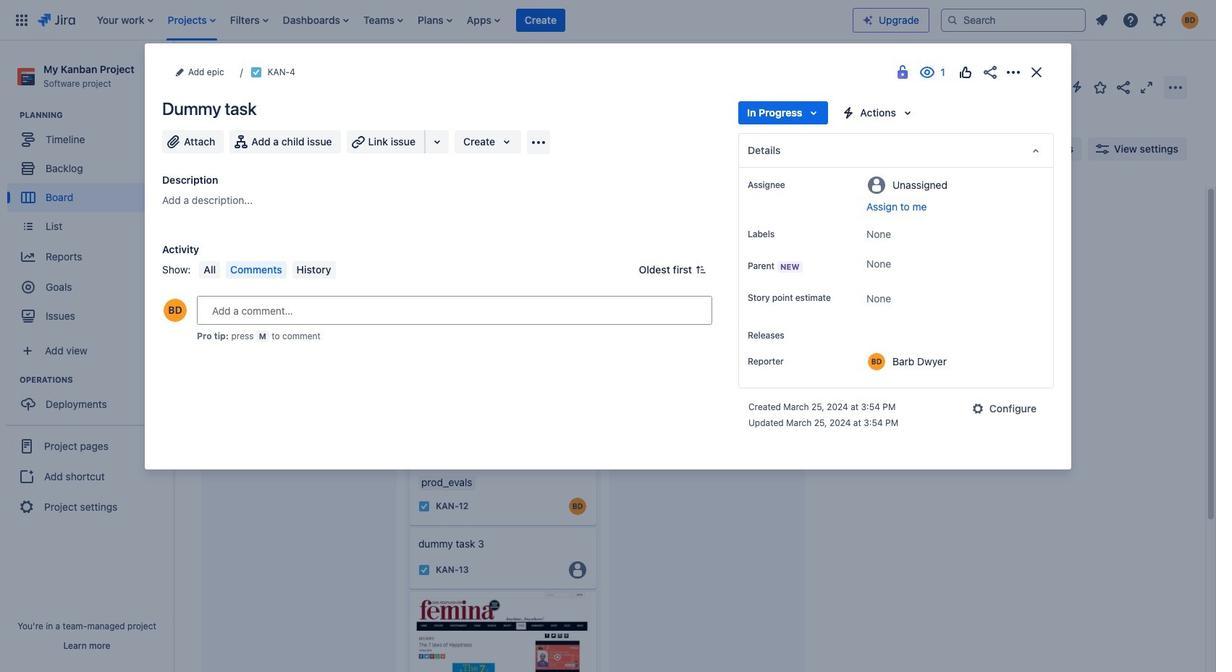 Task type: describe. For each thing, give the bounding box(es) containing it.
1 vertical spatial task image
[[418, 501, 430, 512]]

Search text field
[[221, 138, 329, 161]]

7 list item from the left
[[462, 0, 505, 40]]

1 list item from the left
[[92, 0, 158, 40]]

0 horizontal spatial list
[[90, 0, 853, 40]]

Add a comment… field
[[197, 296, 712, 325]]

add people image
[[403, 140, 420, 158]]

6 list item from the left
[[413, 0, 457, 40]]

1 vertical spatial task image
[[214, 326, 226, 337]]

2 vertical spatial task image
[[418, 564, 430, 576]]

1 heading from the top
[[20, 109, 173, 121]]

2 vertical spatial group
[[6, 425, 168, 528]]

close image
[[1028, 64, 1045, 81]]

Search field
[[941, 8, 1086, 31]]

1 vertical spatial group
[[7, 374, 173, 424]]

vote options: no one has voted for this issue yet. image
[[957, 64, 974, 81]]

goal image
[[22, 281, 35, 294]]

0 vertical spatial task image
[[214, 262, 226, 274]]

actions image
[[1005, 64, 1022, 81]]

to do element
[[212, 198, 251, 209]]

story point estimate pin to top. only you can see pinned fields. image
[[751, 304, 762, 316]]

add app image
[[530, 134, 547, 151]]

details element
[[738, 133, 1054, 168]]

0 vertical spatial task image
[[250, 67, 262, 78]]



Task type: locate. For each thing, give the bounding box(es) containing it.
task image
[[250, 67, 262, 78], [214, 326, 226, 337]]

list item
[[92, 0, 158, 40], [163, 0, 220, 40], [226, 0, 273, 40], [278, 0, 353, 40], [359, 0, 408, 40], [413, 0, 457, 40], [462, 0, 505, 40], [516, 0, 565, 40]]

heading
[[20, 109, 173, 121], [20, 374, 173, 386]]

2 heading from the top
[[20, 374, 173, 386]]

3 list item from the left
[[226, 0, 273, 40]]

4 list item from the left
[[278, 0, 353, 40]]

None search field
[[941, 8, 1086, 31]]

0 vertical spatial group
[[7, 109, 173, 335]]

copy link to issue image
[[292, 66, 304, 77]]

banner
[[0, 0, 1216, 41]]

5 list item from the left
[[359, 0, 408, 40]]

1 horizontal spatial task image
[[250, 67, 262, 78]]

0 vertical spatial heading
[[20, 109, 173, 121]]

list
[[90, 0, 853, 40], [1089, 7, 1208, 33]]

link web pages and more image
[[429, 133, 446, 151]]

task image
[[214, 262, 226, 274], [418, 501, 430, 512], [418, 564, 430, 576]]

search image
[[947, 14, 959, 26]]

sidebar element
[[0, 41, 174, 673]]

dialog
[[145, 43, 1071, 470]]

1 vertical spatial heading
[[20, 374, 173, 386]]

0 horizontal spatial task image
[[214, 326, 226, 337]]

primary element
[[9, 0, 853, 40]]

2 list item from the left
[[163, 0, 220, 40]]

menu bar
[[196, 261, 338, 279]]

enter full screen image
[[1138, 79, 1155, 96]]

8 list item from the left
[[516, 0, 565, 40]]

1 horizontal spatial list
[[1089, 7, 1208, 33]]

star kan board image
[[1092, 79, 1109, 96]]

group
[[7, 109, 173, 335], [7, 374, 173, 424], [6, 425, 168, 528]]

jira image
[[38, 11, 75, 29], [38, 11, 75, 29]]



Task type: vqa. For each thing, say whether or not it's contained in the screenshot.
Settings image
no



